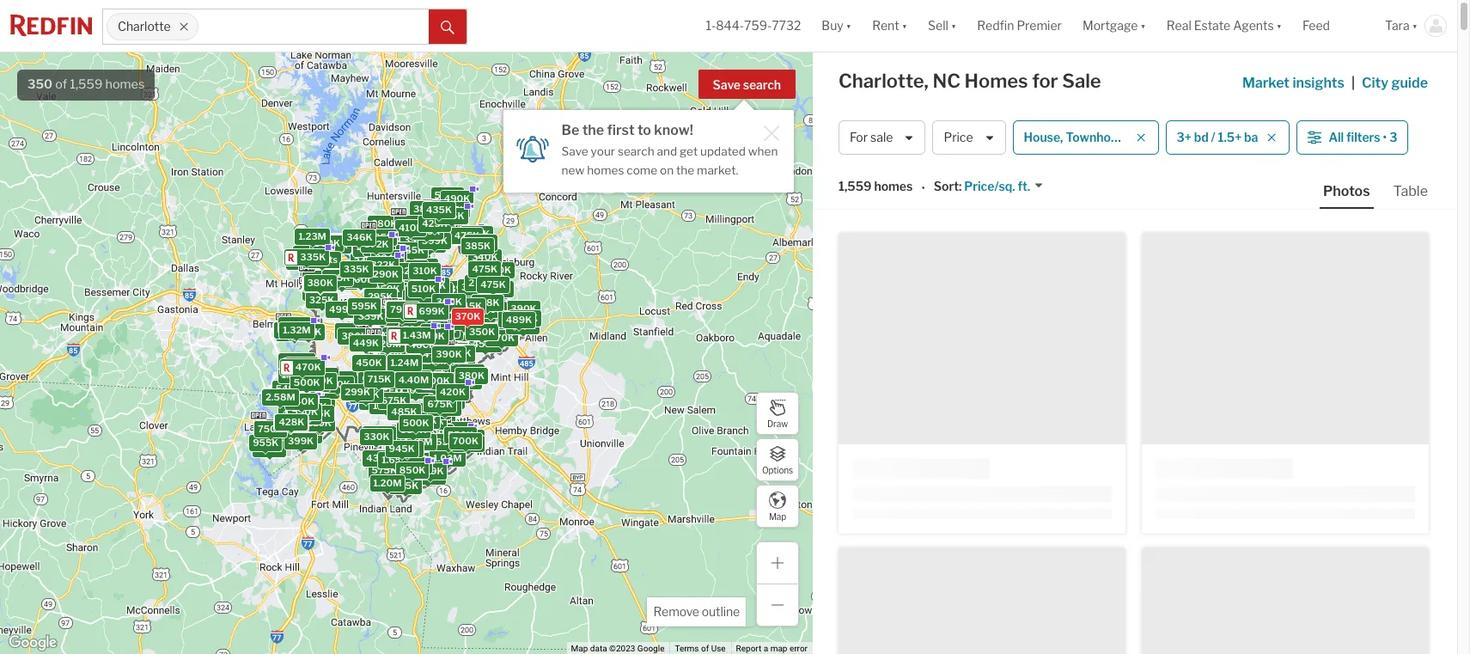 Task type: locate. For each thing, give the bounding box(es) containing it.
410k down 265k
[[397, 263, 422, 275]]

2 units up 518k
[[469, 277, 500, 289]]

485k up 430k
[[441, 204, 467, 216]]

real estate agents ▾ link
[[1167, 0, 1282, 52]]

749k
[[315, 237, 341, 249]]

2.50m
[[393, 344, 423, 356], [282, 355, 312, 367], [413, 470, 443, 482]]

350k down '275k'
[[455, 367, 481, 379]]

2 vertical spatial homes
[[874, 179, 913, 194]]

359k
[[358, 311, 384, 323]]

850k up 925k
[[400, 464, 426, 476]]

first
[[607, 122, 635, 138]]

449k
[[353, 337, 379, 349], [307, 375, 333, 387], [439, 386, 465, 398], [286, 409, 312, 421]]

0 vertical spatial 390k
[[465, 239, 491, 251]]

0 vertical spatial 465k
[[430, 323, 456, 335]]

1 horizontal spatial •
[[1383, 130, 1387, 145]]

0 horizontal spatial 375k
[[305, 407, 331, 419]]

map
[[769, 511, 786, 521], [571, 644, 588, 653]]

360k down 1.23m
[[304, 243, 331, 255]]

0 vertical spatial 669k
[[510, 320, 536, 332]]

0 vertical spatial save
[[713, 77, 741, 92]]

2 vertical spatial 360k
[[436, 296, 462, 308]]

340k down 225k
[[354, 255, 380, 268]]

481k
[[424, 348, 448, 360]]

330k up '459k'
[[306, 273, 332, 285]]

homes down your at the left top of the page
[[587, 163, 624, 177]]

search down 759-
[[743, 77, 781, 92]]

1.75m
[[434, 394, 462, 406]]

units up 518k
[[476, 277, 500, 289]]

0 vertical spatial 435k
[[426, 204, 452, 216]]

619k
[[476, 289, 501, 301]]

844-
[[716, 18, 744, 33]]

search up come
[[618, 144, 655, 158]]

buy ▾ button
[[812, 0, 862, 52]]

2 vertical spatial 410k
[[479, 303, 503, 315]]

1.10m
[[409, 312, 436, 324], [363, 330, 390, 342], [374, 354, 401, 366], [419, 355, 446, 367]]

2 ▾ from the left
[[902, 18, 908, 33]]

when
[[748, 144, 778, 158]]

490k down 604k
[[300, 377, 326, 389]]

340k down 388k
[[472, 251, 498, 263]]

485k down 1.38m
[[391, 406, 417, 418]]

▾ right buy
[[846, 18, 852, 33]]

0 horizontal spatial units
[[314, 254, 338, 266]]

1 vertical spatial 2
[[469, 277, 474, 289]]

2 horizontal spatial 390k
[[511, 303, 537, 315]]

the
[[582, 122, 604, 138], [676, 163, 695, 177]]

410k up 265k
[[399, 222, 423, 234]]

669k
[[510, 320, 536, 332], [426, 362, 452, 374]]

remove charlotte image
[[179, 21, 189, 32]]

units down 800k
[[314, 254, 338, 266]]

0 vertical spatial 345k
[[456, 300, 482, 312]]

market
[[1243, 75, 1290, 91]]

1 horizontal spatial 565k
[[413, 341, 439, 353]]

1.20m
[[373, 338, 401, 350], [374, 369, 403, 381], [373, 477, 402, 489]]

350k down 361k
[[469, 326, 495, 338]]

None search field
[[199, 9, 429, 44]]

and
[[657, 144, 677, 158]]

the right the "be"
[[582, 122, 604, 138]]

1.20m up the 4.00m
[[373, 338, 401, 350]]

remove house, townhouse, other image
[[1136, 132, 1146, 143]]

503k
[[259, 422, 286, 434]]

0 vertical spatial 487k
[[475, 297, 500, 309]]

460k up the 2.60m
[[410, 339, 436, 351]]

0 vertical spatial 420k
[[440, 386, 466, 398]]

320k down 361k
[[470, 328, 496, 340]]

361k
[[477, 300, 501, 312]]

2.40m up the 4.00m
[[368, 339, 398, 351]]

real estate agents ▾ button
[[1157, 0, 1293, 52]]

1 horizontal spatial 1.55m
[[415, 348, 443, 360]]

1,559 homes •
[[839, 179, 925, 195]]

0 vertical spatial 375k
[[399, 262, 425, 274]]

479k
[[260, 422, 285, 434]]

2 vertical spatial 390k
[[436, 348, 462, 360]]

▾ right agents
[[1277, 18, 1282, 33]]

1 horizontal spatial 362k
[[308, 277, 333, 289]]

0 vertical spatial 269k
[[402, 244, 427, 256]]

382k
[[398, 217, 423, 229], [477, 300, 502, 312]]

1 vertical spatial 750k
[[432, 396, 458, 408]]

440k down the "549k"
[[289, 395, 315, 407]]

0 vertical spatial •
[[1383, 130, 1387, 145]]

• inside 1,559 homes •
[[922, 180, 925, 195]]

1 horizontal spatial of
[[701, 644, 709, 653]]

330k up 945k
[[364, 430, 390, 442]]

325k down 363k
[[309, 294, 335, 306]]

295k down 361k
[[460, 321, 486, 333]]

1 vertical spatial 345k
[[283, 410, 308, 422]]

475k up 518k
[[481, 279, 506, 291]]

610k
[[307, 417, 332, 429]]

350k down 322k on the left top of the page
[[380, 275, 406, 287]]

2 vertical spatial 330k
[[364, 430, 390, 442]]

1 horizontal spatial 442k
[[308, 375, 333, 387]]

762k
[[391, 303, 416, 315]]

525k down the 530k
[[423, 405, 448, 417]]

615k
[[297, 420, 321, 432]]

report a map error
[[736, 644, 808, 653]]

agents
[[1233, 18, 1274, 33]]

be the first to know!
[[562, 122, 693, 138]]

1 horizontal spatial 315k
[[432, 304, 456, 316]]

545k up 599k on the left top
[[434, 189, 460, 201]]

1.20m down 945k
[[373, 477, 402, 489]]

295k up 359k
[[368, 291, 393, 303]]

340k up 259k
[[310, 384, 336, 396]]

1 vertical spatial 460k
[[282, 407, 308, 419]]

485k up 599k on the left top
[[420, 220, 446, 232]]

for sale
[[850, 130, 893, 145]]

0 horizontal spatial 487k
[[259, 422, 285, 434]]

3+ bd / 1.5+ ba
[[1177, 130, 1259, 145]]

save inside button
[[713, 77, 741, 92]]

for sale button
[[839, 120, 926, 155]]

925k
[[393, 479, 419, 492]]

0 vertical spatial map
[[769, 511, 786, 521]]

345k down 394k
[[456, 300, 482, 312]]

homes inside 1,559 homes •
[[874, 179, 913, 194]]

0 horizontal spatial 340k
[[310, 384, 336, 396]]

ba
[[1245, 130, 1259, 145]]

0 horizontal spatial 570k
[[257, 421, 283, 433]]

315k down 286k
[[432, 304, 456, 316]]

465k down 319k
[[430, 323, 456, 335]]

388k
[[469, 236, 495, 248]]

data
[[590, 644, 607, 653]]

1 horizontal spatial save
[[713, 77, 741, 92]]

0 horizontal spatial 367k
[[333, 265, 359, 277]]

2 units down 800k
[[306, 254, 338, 266]]

sale
[[1062, 70, 1102, 92]]

335k down 800k
[[300, 251, 326, 263]]

save up new
[[562, 144, 588, 158]]

325k down 265k
[[398, 265, 423, 277]]

5 ▾ from the left
[[1277, 18, 1282, 33]]

0 vertical spatial units
[[314, 254, 338, 266]]

homes down for sale button
[[874, 179, 913, 194]]

▾ right the sell
[[951, 18, 957, 33]]

homes down charlotte
[[105, 76, 145, 92]]

2 up 368k
[[306, 254, 312, 266]]

1 vertical spatial 315k
[[432, 304, 456, 316]]

3+ bd / 1.5+ ba button
[[1166, 120, 1290, 155]]

275k
[[447, 353, 472, 365]]

redfin premier
[[977, 18, 1062, 33]]

the right on
[[676, 163, 695, 177]]

of
[[55, 76, 67, 92], [701, 644, 709, 653]]

0 vertical spatial 295k
[[368, 291, 393, 303]]

homes
[[105, 76, 145, 92], [587, 163, 624, 177], [874, 179, 913, 194]]

2.40m down 560k
[[420, 378, 450, 390]]

• inside "button"
[[1383, 130, 1387, 145]]

1.05m
[[443, 424, 471, 436]]

1 vertical spatial 1.65m
[[422, 427, 451, 439]]

345k
[[456, 300, 482, 312], [283, 410, 308, 422]]

355k up 368k
[[290, 255, 316, 267]]

1 ▾ from the left
[[846, 18, 852, 33]]

3.30m
[[280, 327, 310, 339]]

335k up '459k'
[[307, 273, 332, 285]]

map inside button
[[769, 511, 786, 521]]

map
[[771, 644, 788, 653]]

city
[[1362, 75, 1389, 91]]

1,559 inside 1,559 homes •
[[839, 179, 872, 194]]

0 horizontal spatial 2 units
[[306, 254, 338, 266]]

save
[[713, 77, 741, 92], [562, 144, 588, 158]]

850k up 353k
[[512, 312, 538, 324]]

map down options in the bottom of the page
[[769, 511, 786, 521]]

410k down 619k
[[479, 303, 503, 315]]

0 vertical spatial 1.20m
[[373, 338, 401, 350]]

1 vertical spatial 565k
[[362, 374, 388, 386]]

1 vertical spatial 382k
[[477, 300, 502, 312]]

1 vertical spatial 410k
[[397, 263, 422, 275]]

real estate agents ▾
[[1167, 18, 1282, 33]]

map button
[[756, 485, 799, 528]]

350k up 619k
[[485, 263, 511, 275]]

remove
[[654, 604, 699, 619]]

0 horizontal spatial 295k
[[368, 291, 393, 303]]

0 vertical spatial 545k
[[434, 189, 460, 201]]

485k
[[441, 204, 467, 216], [420, 220, 446, 232], [502, 313, 528, 325], [391, 406, 417, 418], [455, 432, 481, 444]]

420k
[[440, 386, 466, 398], [278, 416, 304, 429]]

▾ right mortgage
[[1141, 18, 1146, 33]]

1 vertical spatial 420k
[[278, 416, 304, 429]]

400k
[[376, 247, 403, 259], [409, 260, 435, 272], [345, 270, 372, 282], [442, 348, 468, 360], [292, 410, 318, 422]]

0 horizontal spatial 545k
[[403, 459, 429, 471]]

595k
[[351, 300, 377, 312]]

485k up the 1.03m
[[455, 432, 481, 444]]

475k up 619k
[[472, 263, 498, 275]]

1.60m
[[380, 342, 409, 354]]

330k up 299k
[[328, 373, 354, 385]]

375k down 489k
[[490, 330, 515, 342]]

0 vertical spatial 2 units
[[306, 254, 338, 266]]

1 vertical spatial 349k
[[435, 349, 461, 361]]

2 left 619k
[[469, 277, 474, 289]]

0 vertical spatial 367k
[[333, 265, 359, 277]]

1.20m down 1.44m
[[374, 369, 403, 381]]

399k
[[288, 435, 314, 447]]

homes
[[965, 70, 1028, 92]]

sell ▾
[[928, 18, 957, 33]]

320k up 326k
[[452, 316, 477, 328]]

• left 3 on the top of page
[[1383, 130, 1387, 145]]

0 horizontal spatial 2.40m
[[368, 339, 398, 351]]

375k up "615k"
[[305, 407, 331, 419]]

2 vertical spatial 375k
[[305, 407, 331, 419]]

save inside save your search and get updated when new homes come on the market.
[[562, 144, 588, 158]]

4.00m
[[376, 352, 407, 364]]

830k
[[257, 443, 283, 455]]

1 horizontal spatial 2 units
[[469, 277, 500, 289]]

•
[[1383, 130, 1387, 145], [922, 180, 925, 195]]

555k
[[456, 438, 482, 450]]

375k down 265k
[[399, 262, 425, 274]]

490k up 513k
[[425, 327, 451, 339]]

homes inside save your search and get updated when new homes come on the market.
[[587, 163, 624, 177]]

0 horizontal spatial •
[[922, 180, 925, 195]]

850k
[[512, 312, 538, 324], [400, 464, 426, 476]]

286k
[[421, 280, 446, 292]]

575k
[[414, 357, 439, 369], [369, 371, 394, 383], [264, 427, 289, 439], [372, 464, 397, 476]]

2 vertical spatial 435k
[[366, 452, 392, 464]]

to
[[638, 122, 651, 138]]

rent
[[872, 18, 900, 33]]

0 horizontal spatial search
[[618, 144, 655, 158]]

feed button
[[1293, 0, 1375, 52]]

315k up '459k'
[[326, 271, 350, 283]]

0 vertical spatial 750k
[[389, 307, 415, 319]]

buy ▾ button
[[822, 0, 852, 52]]

of right 350
[[55, 76, 67, 92]]

0 horizontal spatial of
[[55, 76, 67, 92]]

1,559 right 350
[[70, 76, 103, 92]]

0 horizontal spatial homes
[[105, 76, 145, 92]]

1.15m
[[282, 369, 308, 381]]

360k down 394k
[[436, 296, 462, 308]]

1 horizontal spatial the
[[676, 163, 695, 177]]

all filters • 3
[[1329, 130, 1398, 145]]

save your search and get updated when new homes come on the market.
[[562, 144, 778, 177]]

1 horizontal spatial 390k
[[465, 239, 491, 251]]

1 vertical spatial •
[[922, 180, 925, 195]]

▾ for mortgage ▾
[[1141, 18, 1146, 33]]

2 vertical spatial 1.20m
[[373, 477, 402, 489]]

650k
[[416, 238, 442, 250], [420, 353, 446, 365], [361, 357, 388, 369]]

0 vertical spatial 362k
[[308, 277, 333, 289]]

real
[[1167, 18, 1192, 33]]

6 ▾ from the left
[[1413, 18, 1418, 33]]

all filters • 3 button
[[1297, 120, 1409, 155]]

2.10m
[[387, 336, 415, 348]]

1,559 down for
[[839, 179, 872, 194]]

465k up the 2.60m
[[410, 339, 436, 351]]

1 vertical spatial homes
[[587, 163, 624, 177]]

700k
[[370, 364, 396, 376], [424, 374, 450, 386], [453, 435, 479, 447]]

0 vertical spatial of
[[55, 76, 67, 92]]

draw
[[767, 418, 788, 428]]

of left use
[[701, 644, 709, 653]]

848k
[[391, 407, 417, 419]]

360k down 322k on the left top of the page
[[348, 273, 374, 285]]

355k up '459k'
[[325, 269, 351, 281]]

google image
[[4, 632, 61, 654]]

440k down the "488k"
[[368, 381, 395, 393]]

3 ▾ from the left
[[951, 18, 957, 33]]

save down "844-"
[[713, 77, 741, 92]]

2 units
[[306, 254, 338, 266], [469, 277, 500, 289]]

▾ right "tara"
[[1413, 18, 1418, 33]]

1 horizontal spatial 395k
[[476, 300, 502, 312]]

1 horizontal spatial units
[[476, 277, 500, 289]]

price/sq.
[[965, 179, 1016, 194]]

285k
[[446, 347, 472, 359]]

0 horizontal spatial 750k
[[258, 423, 283, 435]]

490k up 265k
[[414, 225, 440, 237]]

345k up 415k
[[283, 410, 308, 422]]

4 ▾ from the left
[[1141, 18, 1146, 33]]

• left the sort at top
[[922, 180, 925, 195]]

1 horizontal spatial 1,559
[[839, 179, 872, 194]]

1 horizontal spatial 360k
[[348, 273, 374, 285]]

579k
[[390, 302, 416, 314]]

▾ right 'rent'
[[902, 18, 908, 33]]

submit search image
[[441, 20, 455, 34]]

be the first to know! dialog
[[503, 100, 794, 192]]

0 horizontal spatial 355k
[[290, 255, 316, 267]]



Task type: describe. For each thing, give the bounding box(es) containing it.
▾ for rent ▾
[[902, 18, 908, 33]]

charlotte,
[[839, 70, 929, 92]]

1 vertical spatial 269k
[[442, 346, 468, 358]]

499k
[[329, 303, 355, 315]]

market insights | city guide
[[1243, 75, 1428, 91]]

1.97m
[[379, 360, 407, 372]]

0 horizontal spatial 382k
[[398, 217, 423, 229]]

1 horizontal spatial 750k
[[389, 307, 415, 319]]

0 horizontal spatial 300k
[[353, 389, 379, 401]]

1 vertical spatial 295k
[[460, 321, 486, 333]]

999k
[[418, 465, 444, 477]]

1.38m
[[400, 392, 429, 404]]

search inside save your search and get updated when new homes come on the market.
[[618, 144, 655, 158]]

0 horizontal spatial 362k
[[278, 416, 304, 428]]

0 vertical spatial 495k
[[278, 324, 304, 336]]

feed
[[1303, 18, 1330, 33]]

1 vertical spatial units
[[476, 277, 500, 289]]

540k
[[435, 367, 461, 379]]

320k up 699k
[[417, 285, 443, 297]]

rent ▾ button
[[862, 0, 918, 52]]

1 vertical spatial 1.20m
[[374, 369, 403, 381]]

1.85m
[[388, 366, 416, 378]]

0 vertical spatial 2.40m
[[368, 339, 398, 351]]

1 horizontal spatial 345k
[[456, 300, 482, 312]]

324k
[[375, 252, 400, 264]]

825k
[[395, 443, 420, 455]]

955k
[[253, 436, 279, 449]]

1.23m
[[299, 230, 327, 242]]

0 vertical spatial 442k
[[308, 375, 333, 387]]

789k
[[316, 235, 341, 247]]

1 vertical spatial 360k
[[348, 273, 374, 285]]

1.03m
[[433, 452, 462, 464]]

720k
[[283, 321, 308, 333]]

1 vertical spatial 570k
[[257, 421, 283, 433]]

0 vertical spatial 565k
[[413, 341, 439, 353]]

1 horizontal spatial 340k
[[354, 255, 380, 268]]

filters
[[1347, 130, 1381, 145]]

306k
[[329, 275, 355, 287]]

1.24m
[[391, 357, 419, 369]]

table button
[[1390, 182, 1432, 207]]

remove 3+ bd / 1.5+ ba image
[[1267, 132, 1277, 143]]

townhouse,
[[1066, 130, 1134, 145]]

0 vertical spatial 2
[[306, 254, 312, 266]]

1 horizontal spatial 850k
[[512, 312, 538, 324]]

0 vertical spatial 349k
[[417, 303, 443, 315]]

house, townhouse, other button
[[1013, 120, 1170, 155]]

map region
[[0, 0, 823, 654]]

580k
[[413, 357, 439, 369]]

1.25m
[[380, 316, 408, 328]]

market insights link
[[1243, 56, 1345, 94]]

1.45m
[[404, 435, 433, 447]]

report a map error link
[[736, 644, 808, 653]]

0 horizontal spatial 460k
[[282, 407, 308, 419]]

1 vertical spatial 465k
[[410, 339, 436, 351]]

save for save your search and get updated when new homes come on the market.
[[562, 144, 588, 158]]

charlotte, nc homes for sale
[[839, 70, 1102, 92]]

2 horizontal spatial 750k
[[432, 396, 458, 408]]

0 horizontal spatial 360k
[[304, 243, 331, 255]]

475k right 599k on the left top
[[455, 230, 480, 242]]

0 vertical spatial 315k
[[326, 271, 350, 283]]

0 horizontal spatial 395k
[[368, 231, 394, 243]]

1.32m
[[283, 324, 311, 336]]

350k down 290k
[[374, 283, 400, 295]]

table
[[1394, 183, 1428, 199]]

map for map
[[769, 511, 786, 521]]

market.
[[697, 163, 739, 177]]

265k
[[399, 244, 425, 256]]

337k
[[454, 374, 479, 386]]

1 vertical spatial 545k
[[403, 459, 429, 471]]

429k
[[404, 455, 429, 467]]

0 vertical spatial 355k
[[290, 255, 316, 267]]

989k
[[432, 401, 458, 413]]

0 vertical spatial 410k
[[399, 222, 423, 234]]

1 horizontal spatial 420k
[[440, 386, 466, 398]]

280k
[[372, 217, 397, 229]]

0 horizontal spatial 1,559
[[70, 76, 103, 92]]

7732
[[772, 18, 801, 33]]

415k
[[295, 429, 319, 441]]

0 horizontal spatial 440k
[[289, 395, 315, 407]]

530k
[[435, 390, 461, 402]]

350k up 265k
[[411, 228, 437, 240]]

redfin
[[977, 18, 1015, 33]]

—
[[485, 300, 493, 312]]

329k
[[459, 327, 485, 339]]

3
[[1390, 130, 1398, 145]]

1 vertical spatial 435k
[[388, 301, 414, 313]]

1 horizontal spatial 300k
[[433, 346, 460, 359]]

447k
[[308, 375, 333, 387]]

the inside save your search and get updated when new homes come on the market.
[[676, 163, 695, 177]]

mortgage ▾
[[1083, 18, 1146, 33]]

335k left 322k on the left top of the page
[[343, 263, 369, 275]]

335k up 699k
[[423, 284, 449, 296]]

2.49m
[[373, 345, 402, 357]]

800k
[[314, 237, 340, 249]]

475k up 599k on the left top
[[414, 218, 439, 230]]

1 horizontal spatial 487k
[[475, 297, 500, 309]]

outline
[[702, 604, 740, 619]]

▾ for sell ▾
[[951, 18, 957, 33]]

• for homes
[[922, 180, 925, 195]]

bd
[[1194, 130, 1209, 145]]

terms of use
[[675, 644, 726, 653]]

900k
[[370, 327, 397, 339]]

of for 350
[[55, 76, 67, 92]]

1-844-759-7732
[[706, 18, 801, 33]]

259k
[[306, 400, 332, 412]]

0 vertical spatial 440k
[[368, 381, 395, 393]]

2 horizontal spatial 360k
[[436, 296, 462, 308]]

490k up 604k
[[278, 323, 304, 335]]

1 horizontal spatial 382k
[[477, 300, 502, 312]]

0 horizontal spatial 669k
[[426, 362, 452, 374]]

for
[[850, 130, 868, 145]]

945k
[[389, 443, 415, 455]]

583k
[[390, 302, 416, 314]]

325k right '1.15m'
[[310, 370, 335, 382]]

584k
[[390, 302, 416, 314]]

1.04m
[[401, 317, 429, 329]]

1-844-759-7732 link
[[706, 18, 801, 33]]

3+
[[1177, 130, 1192, 145]]

2.50m up '1.15m'
[[282, 355, 312, 367]]

2 horizontal spatial 700k
[[453, 435, 479, 447]]

map for map data ©2023 google
[[571, 644, 588, 653]]

0 horizontal spatial 700k
[[370, 364, 396, 376]]

1 horizontal spatial 700k
[[424, 374, 450, 386]]

2 horizontal spatial 340k
[[472, 251, 498, 263]]

898k
[[396, 330, 422, 342]]

2 vertical spatial 1.65m
[[382, 454, 410, 466]]

0 vertical spatial 330k
[[306, 273, 332, 285]]

1.5+
[[1218, 130, 1242, 145]]

350k down 489k
[[489, 330, 515, 342]]

1 vertical spatial 495k
[[294, 371, 320, 383]]

report
[[736, 644, 762, 653]]

▾ for tara ▾
[[1413, 18, 1418, 33]]

0 horizontal spatial 345k
[[283, 410, 308, 422]]

1 vertical spatial 355k
[[325, 269, 351, 281]]

▾ for buy ▾
[[846, 18, 852, 33]]

0 horizontal spatial 420k
[[278, 416, 304, 429]]

299k
[[345, 386, 370, 398]]

995k
[[398, 331, 424, 343]]

mortgage
[[1083, 18, 1138, 33]]

search inside button
[[743, 77, 781, 92]]

1 vertical spatial 442k
[[279, 416, 304, 428]]

0 vertical spatial homes
[[105, 76, 145, 92]]

2 horizontal spatial 375k
[[490, 330, 515, 342]]

map data ©2023 google
[[571, 644, 665, 653]]

485k up 353k
[[502, 313, 528, 325]]

on
[[660, 163, 674, 177]]

0 horizontal spatial 1.55m
[[375, 387, 404, 399]]

come
[[627, 163, 658, 177]]

terms
[[675, 644, 699, 653]]

1 horizontal spatial 669k
[[510, 320, 536, 332]]

404k
[[297, 247, 323, 259]]

715k
[[368, 373, 391, 385]]

sale
[[871, 130, 893, 145]]

350k down 499k
[[338, 325, 364, 337]]

2.50m down 429k
[[413, 470, 443, 482]]

city guide link
[[1362, 73, 1432, 94]]

490k up 430k
[[444, 193, 470, 205]]

• for filters
[[1383, 130, 1387, 145]]

510k
[[411, 283, 436, 295]]

options
[[762, 465, 793, 475]]

save for save search
[[713, 77, 741, 92]]

525k down 989k
[[418, 415, 444, 427]]

0 horizontal spatial 850k
[[400, 464, 426, 476]]

378k
[[476, 300, 502, 312]]

1 vertical spatial 2.40m
[[420, 378, 450, 390]]

525k up 599k on the left top
[[437, 206, 462, 218]]

/
[[1211, 130, 1216, 145]]

a
[[764, 644, 768, 653]]

368k
[[308, 272, 334, 284]]

560k
[[430, 366, 456, 378]]

of for terms
[[701, 644, 709, 653]]

325k up 599k on the left top
[[439, 209, 465, 221]]

2.50m up the 1.24m
[[393, 344, 423, 356]]

1 vertical spatial 395k
[[476, 300, 502, 312]]

0 vertical spatial the
[[582, 122, 604, 138]]

225k
[[367, 241, 392, 253]]

956k
[[399, 337, 425, 349]]

1 vertical spatial 367k
[[477, 300, 502, 312]]

1 horizontal spatial 570k
[[413, 357, 439, 369]]

1 vertical spatial 330k
[[328, 373, 354, 385]]

draw button
[[756, 392, 799, 435]]

1 vertical spatial 2 units
[[469, 277, 500, 289]]

335k down 377k
[[404, 234, 430, 246]]

1 horizontal spatial 460k
[[410, 339, 436, 351]]

0 vertical spatial 1.65m
[[415, 330, 443, 342]]



Task type: vqa. For each thing, say whether or not it's contained in the screenshot.
the 575K
yes



